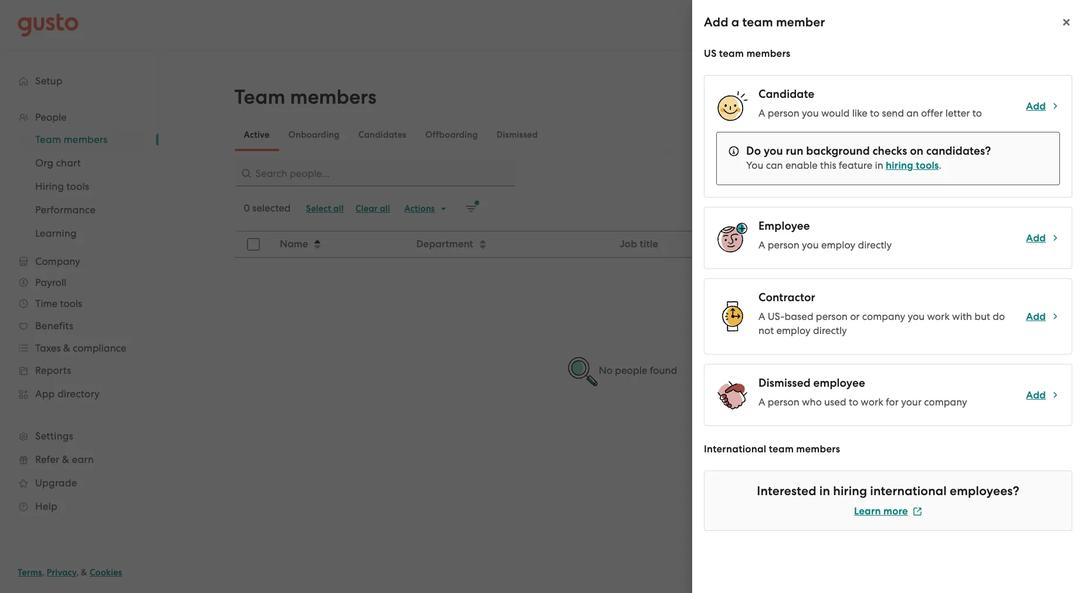 Task type: describe. For each thing, give the bounding box(es) containing it.
work inside a us-based person or company you work with but do not employ directly
[[927, 311, 950, 323]]

found
[[650, 365, 677, 377]]

a for contractor
[[758, 311, 765, 323]]

offboarding
[[425, 130, 478, 140]]

with
[[952, 311, 972, 323]]

letter
[[945, 107, 970, 119]]

1 horizontal spatial to
[[870, 107, 879, 119]]

you
[[746, 160, 763, 171]]

us
[[704, 48, 717, 60]]

.
[[939, 160, 941, 171]]

this
[[820, 160, 836, 171]]

onboarding button
[[279, 121, 349, 149]]

person for employee
[[768, 239, 799, 251]]

team members tab list
[[234, 118, 1009, 151]]

candidates button
[[349, 121, 416, 149]]

no
[[599, 365, 612, 377]]

contractor
[[758, 291, 815, 304]]

more
[[883, 506, 908, 518]]

international
[[870, 484, 947, 499]]

privacy
[[47, 568, 76, 578]]

a for dismissed employee
[[758, 397, 765, 408]]

interested
[[757, 484, 816, 499]]

offboarding button
[[416, 121, 487, 149]]

add button for contractor
[[1026, 310, 1060, 324]]

members for us team members
[[746, 48, 790, 60]]

privacy link
[[47, 568, 76, 578]]

or
[[850, 311, 860, 323]]

in inside the 'you can enable this feature in hiring tools .'
[[875, 160, 883, 171]]

add for employee
[[1026, 232, 1046, 244]]

people
[[615, 365, 647, 377]]

0 horizontal spatial hiring
[[833, 484, 867, 499]]

type
[[806, 238, 827, 250]]

hiring inside do you run background checks on candidates? alert
[[886, 160, 913, 172]]

1 vertical spatial company
[[924, 397, 967, 408]]

dismissed for dismissed employee
[[758, 377, 811, 390]]

candidates
[[358, 130, 406, 140]]

who
[[802, 397, 822, 408]]

but
[[974, 311, 990, 323]]

feature
[[839, 160, 872, 171]]

cookies button
[[90, 566, 122, 580]]

tools
[[916, 160, 939, 172]]

employ inside a us-based person or company you work with but do not employ directly
[[776, 325, 811, 337]]

new notifications image
[[465, 203, 477, 215]]

select all button
[[300, 199, 350, 218]]

interested in hiring international employees?
[[757, 484, 1019, 499]]

employment type
[[745, 238, 827, 250]]

new notifications image
[[465, 203, 477, 215]]

a person who used to work for your company
[[758, 397, 967, 408]]

used
[[824, 397, 846, 408]]

a
[[731, 15, 739, 30]]

0 selected status
[[244, 202, 291, 214]]

learn more link
[[854, 506, 922, 518]]

team for us team members
[[719, 48, 744, 60]]

opens in a new tab image
[[913, 507, 922, 517]]

active button
[[234, 121, 279, 149]]

dismissed employee
[[758, 377, 865, 390]]

terms link
[[18, 568, 42, 578]]

do
[[746, 144, 761, 158]]

employee
[[758, 219, 810, 233]]

run
[[786, 144, 803, 158]]

you inside alert
[[764, 144, 783, 158]]

us team members
[[704, 48, 790, 60]]

a us-based person or company you work with but do not employ directly
[[758, 311, 1005, 337]]

add for candidate
[[1026, 100, 1046, 112]]

department button
[[409, 232, 611, 257]]

1 vertical spatial members
[[290, 85, 376, 109]]

your
[[901, 397, 922, 408]]

clear
[[355, 204, 378, 214]]

directly inside a us-based person or company you work with but do not employ directly
[[813, 325, 847, 337]]

add for dismissed employee
[[1026, 389, 1046, 402]]

clear all button
[[350, 199, 396, 218]]

based
[[785, 311, 813, 323]]

you left 'would'
[[802, 107, 819, 119]]

team members
[[234, 85, 376, 109]]

employee
[[813, 377, 865, 390]]

us-
[[768, 311, 785, 323]]

an
[[906, 107, 919, 119]]

add button for candidate
[[1026, 99, 1060, 114]]

no people found
[[599, 365, 677, 377]]

on
[[910, 144, 923, 158]]

team
[[234, 85, 285, 109]]



Task type: vqa. For each thing, say whether or not it's contained in the screenshot.
Employee add button
yes



Task type: locate. For each thing, give the bounding box(es) containing it.
to
[[870, 107, 879, 119], [972, 107, 982, 119], [849, 397, 858, 408]]

0 vertical spatial team
[[742, 15, 773, 30]]

all inside clear all button
[[380, 204, 390, 214]]

enable
[[785, 160, 818, 171]]

a inside a us-based person or company you work with but do not employ directly
[[758, 311, 765, 323]]

you can enable this feature in hiring tools .
[[746, 160, 941, 172]]

company
[[862, 311, 905, 323], [924, 397, 967, 408]]

do you run background checks on candidates?
[[746, 144, 991, 158]]

directly right type
[[858, 239, 892, 251]]

hiring down checks
[[886, 160, 913, 172]]

2 a from the top
[[758, 239, 765, 251]]

0
[[244, 202, 250, 214]]

1 horizontal spatial dismissed
[[758, 377, 811, 390]]

0 horizontal spatial all
[[333, 204, 344, 214]]

team right us
[[719, 48, 744, 60]]

dismissed
[[497, 130, 538, 140], [758, 377, 811, 390]]

work left the with in the bottom right of the page
[[927, 311, 950, 323]]

1 vertical spatial employ
[[776, 325, 811, 337]]

all right select
[[333, 204, 344, 214]]

1 vertical spatial in
[[819, 484, 830, 499]]

hiring up learn
[[833, 484, 867, 499]]

would
[[821, 107, 850, 119]]

to right letter
[[972, 107, 982, 119]]

dismissed for dismissed
[[497, 130, 538, 140]]

0 horizontal spatial work
[[861, 397, 883, 408]]

Search people... field
[[234, 161, 516, 187]]

a left us-
[[758, 311, 765, 323]]

active
[[244, 130, 270, 140]]

you inside a us-based person or company you work with but do not employ directly
[[908, 311, 925, 323]]

you left the with in the bottom right of the page
[[908, 311, 925, 323]]

a person you employ directly
[[758, 239, 892, 251]]

1 horizontal spatial employ
[[821, 239, 855, 251]]

a up "international team members"
[[758, 397, 765, 408]]

0 horizontal spatial ,
[[42, 568, 44, 578]]

Select all rows on this page checkbox
[[240, 232, 266, 258]]

0 vertical spatial employ
[[821, 239, 855, 251]]

0 vertical spatial dismissed
[[497, 130, 538, 140]]

1 all from the left
[[333, 204, 344, 214]]

company right or
[[862, 311, 905, 323]]

learn more
[[854, 506, 908, 518]]

2 vertical spatial members
[[796, 443, 840, 456]]

selected
[[252, 202, 291, 214]]

onboarding
[[288, 130, 340, 140]]

home image
[[18, 13, 79, 37]]

company right your
[[924, 397, 967, 408]]

offer
[[921, 107, 943, 119]]

international
[[704, 443, 766, 456]]

0 horizontal spatial directly
[[813, 325, 847, 337]]

all for clear all
[[380, 204, 390, 214]]

1 horizontal spatial directly
[[858, 239, 892, 251]]

1 horizontal spatial work
[[927, 311, 950, 323]]

work left for
[[861, 397, 883, 408]]

0 selected
[[244, 202, 291, 214]]

team up interested
[[769, 443, 794, 456]]

a down candidate
[[758, 107, 765, 119]]

add button for employee
[[1026, 231, 1060, 245]]

person left or
[[816, 311, 848, 323]]

0 horizontal spatial to
[[849, 397, 858, 408]]

1 horizontal spatial company
[[924, 397, 967, 408]]

1 add button from the top
[[1026, 99, 1060, 114]]

person down employee
[[768, 239, 799, 251]]

background
[[806, 144, 870, 158]]

2 , from the left
[[76, 568, 79, 578]]

dismissed inside button
[[497, 130, 538, 140]]

all
[[333, 204, 344, 214], [380, 204, 390, 214]]

add a team member drawer dialog
[[692, 0, 1084, 594]]

in
[[875, 160, 883, 171], [819, 484, 830, 499]]

for
[[886, 397, 899, 408]]

a person you would like to send an offer letter to
[[758, 107, 982, 119]]

dismissed inside add a team member drawer dialog
[[758, 377, 811, 390]]

0 horizontal spatial company
[[862, 311, 905, 323]]

hiring
[[886, 160, 913, 172], [833, 484, 867, 499]]

,
[[42, 568, 44, 578], [76, 568, 79, 578]]

2 vertical spatial team
[[769, 443, 794, 456]]

employment type button
[[738, 232, 999, 257]]

0 vertical spatial company
[[862, 311, 905, 323]]

2 horizontal spatial to
[[972, 107, 982, 119]]

2 all from the left
[[380, 204, 390, 214]]

cookies
[[90, 568, 122, 578]]

like
[[852, 107, 867, 119]]

1 vertical spatial directly
[[813, 325, 847, 337]]

&
[[81, 568, 87, 578]]

select
[[306, 204, 331, 214]]

employees?
[[950, 484, 1019, 499]]

1 vertical spatial dismissed
[[758, 377, 811, 390]]

team for international team members
[[769, 443, 794, 456]]

dismissed button
[[487, 121, 547, 149]]

terms , privacy , & cookies
[[18, 568, 122, 578]]

, left '&'
[[76, 568, 79, 578]]

not
[[758, 325, 774, 337]]

in right interested
[[819, 484, 830, 499]]

you up can
[[764, 144, 783, 158]]

person down candidate
[[768, 107, 799, 119]]

learn
[[854, 506, 881, 518]]

add button
[[1026, 99, 1060, 114], [1026, 231, 1060, 245], [1026, 310, 1060, 324], [1026, 389, 1060, 403]]

person for candidate
[[768, 107, 799, 119]]

1 horizontal spatial in
[[875, 160, 883, 171]]

members up onboarding
[[290, 85, 376, 109]]

select all
[[306, 204, 344, 214]]

2 add button from the top
[[1026, 231, 1060, 245]]

checks
[[873, 144, 907, 158]]

1 vertical spatial work
[[861, 397, 883, 408]]

can
[[766, 160, 783, 171]]

all for select all
[[333, 204, 344, 214]]

department
[[416, 238, 473, 250]]

0 horizontal spatial employ
[[776, 325, 811, 337]]

add for contractor
[[1026, 311, 1046, 323]]

1 horizontal spatial ,
[[76, 568, 79, 578]]

members down who
[[796, 443, 840, 456]]

1 vertical spatial team
[[719, 48, 744, 60]]

members
[[746, 48, 790, 60], [290, 85, 376, 109], [796, 443, 840, 456]]

hiring tools link
[[886, 160, 939, 172]]

0 vertical spatial in
[[875, 160, 883, 171]]

team right a
[[742, 15, 773, 30]]

do
[[993, 311, 1005, 323]]

0 vertical spatial hiring
[[886, 160, 913, 172]]

1 , from the left
[[42, 568, 44, 578]]

person inside a us-based person or company you work with but do not employ directly
[[816, 311, 848, 323]]

name button
[[272, 232, 408, 257]]

person for dismissed employee
[[768, 397, 799, 408]]

a for candidate
[[758, 107, 765, 119]]

company inside a us-based person or company you work with but do not employ directly
[[862, 311, 905, 323]]

0 horizontal spatial in
[[819, 484, 830, 499]]

to right like
[[870, 107, 879, 119]]

add a team member
[[704, 15, 825, 30]]

to right the used at the right
[[849, 397, 858, 408]]

work
[[927, 311, 950, 323], [861, 397, 883, 408]]

name
[[280, 238, 308, 250]]

terms
[[18, 568, 42, 578]]

members down add a team member
[[746, 48, 790, 60]]

directly
[[858, 239, 892, 251], [813, 325, 847, 337]]

1 a from the top
[[758, 107, 765, 119]]

members for international team members
[[796, 443, 840, 456]]

account menu element
[[858, 0, 1066, 50]]

person left who
[[768, 397, 799, 408]]

a
[[758, 107, 765, 119], [758, 239, 765, 251], [758, 311, 765, 323], [758, 397, 765, 408]]

4 add button from the top
[[1026, 389, 1060, 403]]

member
[[776, 15, 825, 30]]

4 a from the top
[[758, 397, 765, 408]]

send
[[882, 107, 904, 119]]

add button for dismissed employee
[[1026, 389, 1060, 403]]

3 add button from the top
[[1026, 310, 1060, 324]]

all right 'clear'
[[380, 204, 390, 214]]

all inside select all button
[[333, 204, 344, 214]]

you
[[802, 107, 819, 119], [764, 144, 783, 158], [802, 239, 819, 251], [908, 311, 925, 323]]

1 horizontal spatial all
[[380, 204, 390, 214]]

0 horizontal spatial dismissed
[[497, 130, 538, 140]]

3 a from the top
[[758, 311, 765, 323]]

candidate
[[758, 87, 814, 101]]

0 vertical spatial work
[[927, 311, 950, 323]]

do you run background checks on candidates? alert
[[716, 132, 1060, 185]]

candidates?
[[926, 144, 991, 158]]

directly down based
[[813, 325, 847, 337]]

team
[[742, 15, 773, 30], [719, 48, 744, 60], [769, 443, 794, 456]]

1 horizontal spatial members
[[746, 48, 790, 60]]

international team members
[[704, 443, 840, 456]]

1 vertical spatial hiring
[[833, 484, 867, 499]]

a down employee
[[758, 239, 765, 251]]

, left privacy
[[42, 568, 44, 578]]

0 vertical spatial directly
[[858, 239, 892, 251]]

in down do you run background checks on candidates?
[[875, 160, 883, 171]]

0 vertical spatial members
[[746, 48, 790, 60]]

a for employee
[[758, 239, 765, 251]]

employment
[[745, 238, 803, 250]]

0 horizontal spatial members
[[290, 85, 376, 109]]

2 horizontal spatial members
[[796, 443, 840, 456]]

1 horizontal spatial hiring
[[886, 160, 913, 172]]

you down employee
[[802, 239, 819, 251]]

clear all
[[355, 204, 390, 214]]



